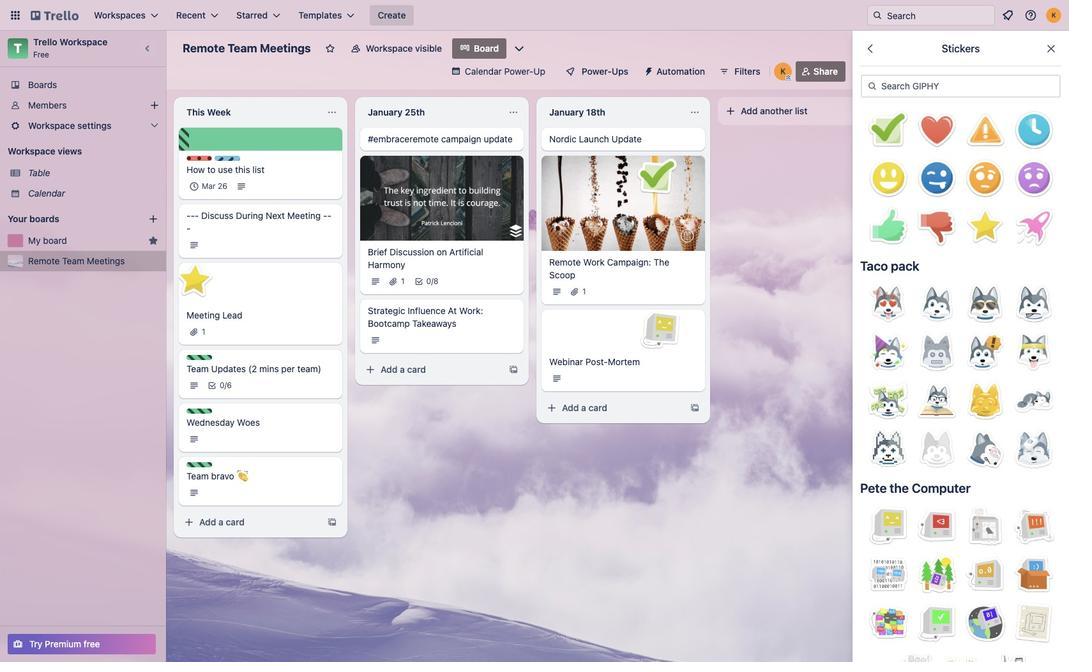 Task type: vqa. For each thing, say whether or not it's contained in the screenshot.
bottom 0
yes



Task type: describe. For each thing, give the bounding box(es) containing it.
strategic influence at work: bootcamp takeaways
[[368, 305, 483, 329]]

remote work campaign: the scoop link
[[550, 256, 698, 282]]

boards link
[[0, 75, 166, 95]]

0 horizontal spatial card
[[226, 517, 245, 528]]

0 horizontal spatial 1
[[202, 327, 206, 337]]

calendar for calendar
[[28, 188, 65, 199]]

mar
[[202, 181, 216, 191]]

/ for 8
[[431, 276, 434, 286]]

Mar 26 checkbox
[[187, 179, 231, 194]]

create button
[[370, 5, 414, 26]]

settings
[[77, 120, 112, 131]]

boards
[[29, 213, 59, 224]]

starred icon image
[[148, 236, 158, 246]]

the
[[654, 257, 670, 268]]

workspace views
[[8, 146, 82, 157]]

team left bravo
[[187, 471, 209, 482]]

color: green, title: "recurring item" element for wednesday woes
[[187, 409, 212, 414]]

meeting lead link
[[187, 309, 335, 322]]

add inside button
[[741, 105, 758, 116]]

artificial
[[450, 246, 484, 257]]

january 25th
[[368, 107, 425, 118]]

--- discuss during next meeting -- -
[[187, 210, 332, 234]]

create from template… image
[[327, 518, 337, 528]]

team updates (2 mins per team) link
[[187, 363, 335, 376]]

add a card button for campaign
[[360, 359, 501, 380]]

kendallparks02 (kendallparks02) image
[[1047, 8, 1062, 23]]

card for campaign
[[407, 364, 426, 375]]

stickers
[[942, 43, 981, 54]]

add a card for #embraceremote
[[381, 364, 426, 375]]

workspace navigation collapse icon image
[[139, 40, 157, 58]]

remote team meetings inside "board name" text field
[[183, 42, 311, 55]]

lead
[[223, 310, 243, 321]]

star or unstar board image
[[325, 43, 335, 54]]

workspace inside trello workspace free
[[60, 36, 108, 47]]

update
[[612, 134, 642, 144]]

your boards
[[8, 213, 59, 224]]

kendallparks02 (kendallparks02) image
[[774, 63, 792, 81]]

discussion
[[390, 246, 435, 257]]

power-ups
[[582, 66, 629, 77]]

update
[[484, 134, 513, 144]]

calendar power-up
[[465, 66, 546, 77]]

#embraceremote campaign update link
[[368, 133, 516, 146]]

this
[[235, 164, 250, 175]]

team inside "board name" text field
[[228, 42, 257, 55]]

a for nordic
[[582, 403, 587, 414]]

strategic
[[368, 305, 405, 316]]

board
[[474, 43, 499, 54]]

brief discussion on artificial harmony
[[368, 246, 484, 270]]

add a card for nordic
[[562, 403, 608, 414]]

add board image
[[148, 214, 158, 224]]

team updates (2 mins per team)
[[187, 364, 322, 374]]

wednesday woes link
[[187, 417, 335, 429]]

0 / 6
[[220, 381, 232, 390]]

webinar post-mortem link
[[550, 356, 698, 369]]

campaign:
[[607, 257, 652, 268]]

try premium free button
[[8, 635, 156, 655]]

influence
[[408, 305, 446, 316]]

remote for the remote work campaign: the scoop link
[[550, 257, 581, 268]]

recent
[[176, 10, 206, 20]]

trello workspace link
[[33, 36, 108, 47]]

card for launch
[[589, 403, 608, 414]]

January 18th text field
[[542, 102, 685, 123]]

0 horizontal spatial a
[[219, 517, 224, 528]]

takeaways
[[413, 318, 457, 329]]

how
[[187, 164, 205, 175]]

your boards with 2 items element
[[8, 212, 129, 227]]

my
[[28, 235, 41, 246]]

automation
[[657, 66, 706, 77]]

ups
[[612, 66, 629, 77]]

starred
[[236, 10, 268, 20]]

add for this week
[[199, 517, 216, 528]]

work
[[584, 257, 605, 268]]

workspaces
[[94, 10, 146, 20]]

meeting lead
[[187, 310, 243, 321]]

Board name text field
[[176, 38, 317, 59]]

color: green, title: "recurring item" element for team bravo 👏
[[187, 463, 212, 468]]

team)
[[298, 364, 322, 374]]

starred button
[[229, 5, 288, 26]]

workspace visible button
[[343, 38, 450, 59]]

back to home image
[[31, 5, 79, 26]]

nordic
[[550, 134, 577, 144]]

boards
[[28, 79, 57, 90]]

january for january 18th
[[550, 107, 584, 118]]

workspaces button
[[86, 5, 166, 26]]

my board
[[28, 235, 67, 246]]

team left updates
[[187, 364, 209, 374]]

members
[[28, 100, 67, 111]]

campaign
[[441, 134, 482, 144]]

free
[[84, 639, 100, 650]]

harmony
[[368, 259, 405, 270]]

per
[[281, 364, 295, 374]]

a for #embraceremote
[[400, 364, 405, 375]]

power- inside button
[[582, 66, 612, 77]]

filters
[[735, 66, 761, 77]]

mar 26
[[202, 181, 227, 191]]

templates
[[299, 10, 342, 20]]

search image
[[873, 10, 883, 20]]

add for january 25th
[[381, 364, 398, 375]]

--- discuss during next meeting -- - link
[[187, 210, 335, 235]]

brief
[[368, 246, 387, 257]]

mortem
[[608, 357, 640, 368]]

1 vertical spatial list
[[253, 164, 265, 175]]

color: red, title: none image
[[187, 156, 212, 161]]

0 notifications image
[[1001, 8, 1016, 23]]

calendar for calendar power-up
[[465, 66, 502, 77]]

how to use this list link
[[187, 164, 335, 176]]

sm image
[[639, 61, 657, 79]]

up
[[534, 66, 546, 77]]

sm image
[[867, 80, 879, 93]]

webinar post-mortem
[[550, 357, 640, 368]]

team bravo 👏
[[187, 471, 248, 482]]

to
[[207, 164, 216, 175]]



Task type: locate. For each thing, give the bounding box(es) containing it.
week
[[207, 107, 231, 118]]

1 vertical spatial /
[[225, 381, 227, 390]]

add a card button down webinar post-mortem link
[[542, 398, 683, 419]]

computer
[[912, 481, 971, 496]]

work:
[[459, 305, 483, 316]]

2 horizontal spatial add a card
[[562, 403, 608, 414]]

members link
[[0, 95, 166, 116]]

workspace for workspace visible
[[366, 43, 413, 54]]

remote inside remote work campaign: the scoop
[[550, 257, 581, 268]]

add a card button
[[360, 359, 501, 380], [542, 398, 683, 419], [179, 513, 320, 533]]

primary element
[[0, 0, 1070, 31]]

0 horizontal spatial meetings
[[87, 256, 125, 266]]

0 for 0 / 6
[[220, 381, 225, 390]]

try premium free
[[29, 639, 100, 650]]

this member is an admin of this board. image
[[786, 75, 792, 81]]

a down bravo
[[219, 517, 224, 528]]

1 vertical spatial remote team meetings
[[28, 256, 125, 266]]

wednesday woes
[[187, 417, 260, 428]]

workspace down members
[[28, 120, 75, 131]]

1 horizontal spatial 1
[[401, 276, 405, 286]]

0 vertical spatial meeting
[[287, 210, 321, 221]]

calendar down board link
[[465, 66, 502, 77]]

add a card button for launch
[[542, 398, 683, 419]]

1 vertical spatial card
[[589, 403, 608, 414]]

january
[[368, 107, 403, 118], [550, 107, 584, 118]]

2 vertical spatial color: green, title: "recurring item" element
[[187, 463, 212, 468]]

webinar
[[550, 357, 584, 368]]

board
[[43, 235, 67, 246]]

0 vertical spatial calendar
[[465, 66, 502, 77]]

january left 25th
[[368, 107, 403, 118]]

discuss
[[201, 210, 234, 221]]

meetings
[[260, 42, 311, 55], [87, 256, 125, 266]]

0 vertical spatial card
[[407, 364, 426, 375]]

during
[[236, 210, 263, 221]]

check image
[[635, 155, 679, 198]]

remote up scoop
[[550, 257, 581, 268]]

team down starred
[[228, 42, 257, 55]]

2 vertical spatial add a card button
[[179, 513, 320, 533]]

3 color: green, title: "recurring item" element from the top
[[187, 463, 212, 468]]

templates button
[[291, 5, 363, 26]]

meeting inside --- discuss during next meeting -- -
[[287, 210, 321, 221]]

january up nordic at the right of page
[[550, 107, 584, 118]]

workspace settings button
[[0, 116, 166, 136]]

free
[[33, 50, 49, 59]]

1 horizontal spatial january
[[550, 107, 584, 118]]

post-
[[586, 357, 608, 368]]

1 for harmony
[[401, 276, 405, 286]]

color: green, title: "recurring item" element
[[187, 355, 212, 360], [187, 409, 212, 414], [187, 463, 212, 468]]

pete
[[861, 481, 887, 496]]

share
[[814, 66, 838, 77]]

add a card down bootcamp
[[381, 364, 426, 375]]

1 vertical spatial add a card
[[562, 403, 608, 414]]

next
[[266, 210, 285, 221]]

workspace up table
[[8, 146, 55, 157]]

0 horizontal spatial meeting
[[187, 310, 220, 321]]

on
[[437, 246, 447, 257]]

(2
[[248, 364, 257, 374]]

1 horizontal spatial /
[[431, 276, 434, 286]]

Search GIPHY text field
[[861, 75, 1061, 98]]

remote team meetings down my board link
[[28, 256, 125, 266]]

power-
[[505, 66, 534, 77], [582, 66, 612, 77]]

color: green, title: "recurring item" element up updates
[[187, 355, 212, 360]]

0 vertical spatial /
[[431, 276, 434, 286]]

6
[[227, 381, 232, 390]]

1 vertical spatial add a card button
[[542, 398, 683, 419]]

1 horizontal spatial calendar
[[465, 66, 502, 77]]

january 18th
[[550, 107, 606, 118]]

1 power- from the left
[[505, 66, 534, 77]]

updates
[[211, 364, 246, 374]]

calendar power-up link
[[443, 61, 553, 82]]

1 vertical spatial a
[[582, 403, 587, 414]]

#embraceremote
[[368, 134, 439, 144]]

Search field
[[883, 6, 995, 25]]

0 horizontal spatial january
[[368, 107, 403, 118]]

0 vertical spatial create from template… image
[[509, 365, 519, 375]]

2 horizontal spatial remote
[[550, 257, 581, 268]]

1 vertical spatial 0
[[220, 381, 225, 390]]

1 horizontal spatial card
[[407, 364, 426, 375]]

taco
[[861, 259, 889, 274]]

add left another
[[741, 105, 758, 116]]

0 vertical spatial list
[[796, 105, 808, 116]]

0 horizontal spatial add a card
[[199, 517, 245, 528]]

create
[[378, 10, 406, 20]]

how to use this list
[[187, 164, 265, 175]]

workspace
[[60, 36, 108, 47], [366, 43, 413, 54], [28, 120, 75, 131], [8, 146, 55, 157]]

color: green, title: "recurring item" element up team bravo 👏
[[187, 463, 212, 468]]

add another list
[[741, 105, 808, 116]]

list right this
[[253, 164, 265, 175]]

pack
[[892, 259, 920, 274]]

1 horizontal spatial list
[[796, 105, 808, 116]]

1 horizontal spatial a
[[400, 364, 405, 375]]

taco pack
[[861, 259, 920, 274]]

card down post-
[[589, 403, 608, 414]]

launch
[[579, 134, 610, 144]]

0 vertical spatial color: green, title: "recurring item" element
[[187, 355, 212, 360]]

workspace inside workspace visible button
[[366, 43, 413, 54]]

2 january from the left
[[550, 107, 584, 118]]

team down my board link
[[62, 256, 84, 266]]

0 horizontal spatial create from template… image
[[509, 365, 519, 375]]

January 25th text field
[[360, 102, 504, 123]]

share button
[[796, 61, 846, 82]]

calendar down table
[[28, 188, 65, 199]]

0 left 6
[[220, 381, 225, 390]]

0 horizontal spatial remote team meetings
[[28, 256, 125, 266]]

0 horizontal spatial calendar
[[28, 188, 65, 199]]

0 horizontal spatial add a card button
[[179, 513, 320, 533]]

add a card down bravo
[[199, 517, 245, 528]]

add for january 18th
[[562, 403, 579, 414]]

0 vertical spatial remote team meetings
[[183, 42, 311, 55]]

remote team meetings link
[[28, 255, 158, 268]]

nordic launch update link
[[550, 133, 698, 146]]

1 horizontal spatial power-
[[582, 66, 612, 77]]

1 horizontal spatial remote team meetings
[[183, 42, 311, 55]]

calendar link
[[28, 187, 158, 200]]

1 horizontal spatial add a card button
[[360, 359, 501, 380]]

another
[[761, 105, 793, 116]]

0 horizontal spatial list
[[253, 164, 265, 175]]

1 horizontal spatial meeting
[[287, 210, 321, 221]]

meetings down my board link
[[87, 256, 125, 266]]

2 horizontal spatial 1
[[583, 287, 586, 297]]

add down team bravo 👏
[[199, 517, 216, 528]]

add down the webinar
[[562, 403, 579, 414]]

add another list button
[[718, 97, 892, 125]]

1 vertical spatial meetings
[[87, 256, 125, 266]]

scoop
[[550, 270, 576, 281]]

/ down updates
[[225, 381, 227, 390]]

2 horizontal spatial a
[[582, 403, 587, 414]]

meetings down the starred "popup button"
[[260, 42, 311, 55]]

january for january 25th
[[368, 107, 403, 118]]

1 down the meeting lead
[[202, 327, 206, 337]]

remote down my board
[[28, 256, 60, 266]]

1 horizontal spatial remote
[[183, 42, 225, 55]]

remote team meetings
[[183, 42, 311, 55], [28, 256, 125, 266]]

#embraceremote campaign update
[[368, 134, 513, 144]]

18th
[[587, 107, 606, 118]]

1 vertical spatial meeting
[[187, 310, 220, 321]]

card down 👏
[[226, 517, 245, 528]]

my board link
[[28, 235, 143, 247]]

card down takeaways
[[407, 364, 426, 375]]

26
[[218, 181, 227, 191]]

power- down the customize views 'image'
[[505, 66, 534, 77]]

a down bootcamp
[[400, 364, 405, 375]]

meetings inside "board name" text field
[[260, 42, 311, 55]]

/
[[431, 276, 434, 286], [225, 381, 227, 390]]

0 left 8
[[427, 276, 431, 286]]

0 vertical spatial meetings
[[260, 42, 311, 55]]

list right another
[[796, 105, 808, 116]]

0 horizontal spatial /
[[225, 381, 227, 390]]

meeting
[[287, 210, 321, 221], [187, 310, 220, 321]]

bootcamp
[[368, 318, 410, 329]]

january inside january 25th "text field"
[[368, 107, 403, 118]]

add a card down webinar post-mortem
[[562, 403, 608, 414]]

add down bootcamp
[[381, 364, 398, 375]]

0 vertical spatial add a card button
[[360, 359, 501, 380]]

workspace down create button
[[366, 43, 413, 54]]

👏
[[237, 471, 248, 482]]

1 for scoop
[[583, 287, 586, 297]]

calendar
[[465, 66, 502, 77], [28, 188, 65, 199]]

remote inside "board name" text field
[[183, 42, 225, 55]]

january inside the january 18th text field
[[550, 107, 584, 118]]

table link
[[28, 167, 158, 180]]

2 horizontal spatial add a card button
[[542, 398, 683, 419]]

1 horizontal spatial meetings
[[260, 42, 311, 55]]

2 vertical spatial add a card
[[199, 517, 245, 528]]

a down webinar post-mortem
[[582, 403, 587, 414]]

2 power- from the left
[[582, 66, 612, 77]]

color: green, title: "recurring item" element for team updates (2 mins per team)
[[187, 355, 212, 360]]

premium
[[45, 639, 81, 650]]

list inside button
[[796, 105, 808, 116]]

wednesday
[[187, 417, 235, 428]]

8
[[434, 276, 439, 286]]

team bravo 👏 link
[[187, 470, 335, 483]]

1
[[401, 276, 405, 286], [583, 287, 586, 297], [202, 327, 206, 337]]

at
[[448, 305, 457, 316]]

1 horizontal spatial 0
[[427, 276, 431, 286]]

remote for remote team meetings link at the top
[[28, 256, 60, 266]]

meeting left lead
[[187, 310, 220, 321]]

woes
[[237, 417, 260, 428]]

1 vertical spatial create from template… image
[[690, 403, 700, 414]]

open information menu image
[[1025, 9, 1038, 22]]

workspace for workspace views
[[8, 146, 55, 157]]

add
[[741, 105, 758, 116], [381, 364, 398, 375], [562, 403, 579, 414], [199, 517, 216, 528]]

color: sky, title: none image
[[215, 156, 240, 161]]

views
[[58, 146, 82, 157]]

meeting right 'next'
[[287, 210, 321, 221]]

2 vertical spatial card
[[226, 517, 245, 528]]

add a card button down 👏
[[179, 513, 320, 533]]

/ for 6
[[225, 381, 227, 390]]

workspace right the trello on the top of the page
[[60, 36, 108, 47]]

workspace inside 'workspace settings' "popup button"
[[28, 120, 75, 131]]

remote down 'recent' popup button at top
[[183, 42, 225, 55]]

0 / 8
[[427, 276, 439, 286]]

create from template… image for update
[[509, 365, 519, 375]]

This Week text field
[[179, 102, 322, 123]]

1 vertical spatial 1
[[583, 287, 586, 297]]

1 color: green, title: "recurring item" element from the top
[[187, 355, 212, 360]]

2 vertical spatial a
[[219, 517, 224, 528]]

t
[[14, 41, 22, 56]]

filters button
[[716, 61, 765, 82]]

1 down harmony
[[401, 276, 405, 286]]

power- up 18th
[[582, 66, 612, 77]]

remote
[[183, 42, 225, 55], [28, 256, 60, 266], [550, 257, 581, 268]]

1 down work
[[583, 287, 586, 297]]

1 vertical spatial calendar
[[28, 188, 65, 199]]

add a card button down takeaways
[[360, 359, 501, 380]]

star image
[[173, 259, 217, 303]]

1 january from the left
[[368, 107, 403, 118]]

0 horizontal spatial 0
[[220, 381, 225, 390]]

1 horizontal spatial create from template… image
[[690, 403, 700, 414]]

2 vertical spatial 1
[[202, 327, 206, 337]]

add a card
[[381, 364, 426, 375], [562, 403, 608, 414], [199, 517, 245, 528]]

0 vertical spatial 0
[[427, 276, 431, 286]]

try
[[29, 639, 42, 650]]

0 horizontal spatial remote
[[28, 256, 60, 266]]

/ down brief discussion on artificial harmony
[[431, 276, 434, 286]]

nordic launch update
[[550, 134, 642, 144]]

0 horizontal spatial power-
[[505, 66, 534, 77]]

workspace settings
[[28, 120, 112, 131]]

0 vertical spatial add a card
[[381, 364, 426, 375]]

create from template… image
[[509, 365, 519, 375], [690, 403, 700, 414]]

1 vertical spatial color: green, title: "recurring item" element
[[187, 409, 212, 414]]

pete happy image
[[639, 309, 682, 352]]

remote team meetings down starred
[[183, 42, 311, 55]]

0 vertical spatial a
[[400, 364, 405, 375]]

1 horizontal spatial add a card
[[381, 364, 426, 375]]

use
[[218, 164, 233, 175]]

recent button
[[169, 5, 226, 26]]

customize views image
[[513, 42, 526, 55]]

trello
[[33, 36, 57, 47]]

create from template… image for update
[[690, 403, 700, 414]]

the
[[890, 481, 909, 496]]

0 for 0 / 8
[[427, 276, 431, 286]]

2 horizontal spatial card
[[589, 403, 608, 414]]

t link
[[8, 38, 28, 59]]

workspace for workspace settings
[[28, 120, 75, 131]]

2 color: green, title: "recurring item" element from the top
[[187, 409, 212, 414]]

color: green, title: "recurring item" element up wednesday
[[187, 409, 212, 414]]

0 vertical spatial 1
[[401, 276, 405, 286]]



